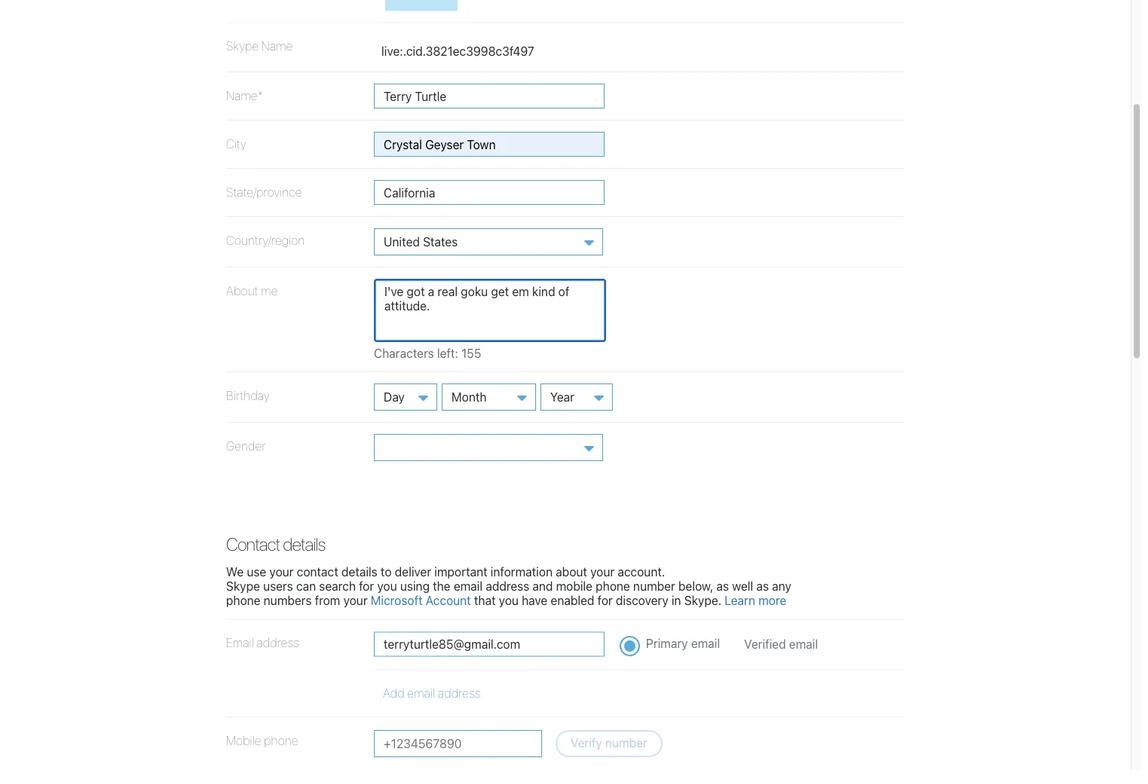 Task type: locate. For each thing, give the bounding box(es) containing it.
email right verified at right bottom
[[789, 637, 818, 652]]

united states
[[384, 234, 458, 249]]

1 horizontal spatial you
[[499, 594, 519, 608]]

status
[[374, 346, 553, 360]]

number up discovery
[[633, 579, 675, 593]]

phone down we
[[226, 594, 261, 608]]

your right about
[[590, 565, 615, 579]]

important
[[434, 565, 487, 579]]

Email address 1 text field
[[374, 632, 605, 657]]

0 vertical spatial number
[[633, 579, 675, 593]]

email right the primary
[[691, 637, 720, 651]]

we use your contact details to deliver important information about your account. skype users can search for you using the email address and mobile phone number below, as well as any phone numbers from your
[[226, 565, 791, 608]]

1 horizontal spatial for
[[598, 594, 613, 608]]

below,
[[678, 579, 713, 593]]

skype
[[226, 39, 259, 53], [226, 579, 260, 593]]

email
[[226, 636, 254, 650]]

add email address
[[383, 686, 481, 701]]

verified
[[744, 637, 786, 652]]

verify number
[[571, 736, 647, 750]]

phone down account.
[[596, 579, 630, 593]]

left:
[[437, 346, 458, 360]]

your up users
[[270, 565, 294, 579]]

2 horizontal spatial your
[[590, 565, 615, 579]]

1 vertical spatial skype
[[226, 579, 260, 593]]

address up the mobile phone "text box"
[[438, 686, 481, 701]]

phone
[[596, 579, 630, 593], [226, 594, 261, 608], [264, 733, 298, 748]]

phone right mobile
[[264, 733, 298, 748]]

as up learn more link
[[756, 579, 769, 593]]

City text field
[[374, 132, 605, 157]]

and
[[533, 579, 553, 593]]

skype left name
[[226, 39, 259, 53]]

details
[[283, 534, 325, 555], [342, 565, 378, 579]]

verify number button
[[556, 730, 663, 757]]

0 horizontal spatial address
[[257, 636, 299, 650]]

0 vertical spatial details
[[283, 534, 325, 555]]

0 vertical spatial skype
[[226, 39, 259, 53]]

Set as primary email radio
[[620, 636, 640, 657]]

0 horizontal spatial for
[[359, 579, 374, 593]]

name*
[[226, 88, 263, 102]]

account
[[426, 594, 471, 608]]

1 horizontal spatial details
[[342, 565, 378, 579]]

1 vertical spatial details
[[342, 565, 378, 579]]

for right enabled
[[598, 594, 613, 608]]

mobile phone
[[226, 733, 298, 748]]

for right search
[[359, 579, 374, 593]]

that
[[474, 594, 496, 608]]

email right add
[[407, 686, 435, 701]]

skype down we
[[226, 579, 260, 593]]

deliver
[[395, 565, 431, 579]]

1 horizontal spatial address
[[438, 686, 481, 701]]

email down important
[[454, 579, 483, 593]]

year
[[550, 390, 574, 404]]

your
[[270, 565, 294, 579], [590, 565, 615, 579], [343, 594, 368, 608]]

0 horizontal spatial you
[[377, 579, 397, 593]]

day
[[384, 390, 405, 404]]

1 vertical spatial number
[[605, 736, 647, 750]]

as left well at the right
[[717, 579, 729, 593]]

primary
[[646, 637, 688, 651]]

contact details
[[226, 534, 325, 555]]

1 horizontal spatial your
[[343, 594, 368, 608]]

users
[[263, 579, 293, 593]]

add email address link
[[383, 686, 481, 701]]

me
[[261, 283, 278, 298]]

option group
[[226, 620, 905, 718]]

well
[[732, 579, 753, 593]]

for
[[359, 579, 374, 593], [598, 594, 613, 608]]

gender
[[226, 439, 266, 453]]

contact
[[226, 534, 280, 555]]

email
[[454, 579, 483, 593], [691, 637, 720, 651], [789, 637, 818, 652], [407, 686, 435, 701]]

you
[[377, 579, 397, 593], [499, 594, 519, 608]]

as
[[717, 579, 729, 593], [756, 579, 769, 593]]

you inside we use your contact details to deliver important information about your account. skype users can search for you using the email address and mobile phone number below, as well as any phone numbers from your
[[377, 579, 397, 593]]

learn more link
[[725, 594, 787, 608]]

number
[[633, 579, 675, 593], [605, 736, 647, 750]]

you down to
[[377, 579, 397, 593]]

address right email at left
[[257, 636, 299, 650]]

use
[[247, 565, 266, 579]]

name
[[261, 39, 293, 53]]

add
[[383, 686, 405, 701]]

you right that
[[499, 594, 519, 608]]

numbers
[[264, 594, 312, 608]]

primary email
[[646, 637, 720, 651]]

2 horizontal spatial address
[[486, 579, 529, 593]]

verify
[[571, 736, 602, 750]]

0 vertical spatial address
[[486, 579, 529, 593]]

account.
[[618, 565, 665, 579]]

2 vertical spatial address
[[438, 686, 481, 701]]

email for add email address
[[407, 686, 435, 701]]

2 skype from the top
[[226, 579, 260, 593]]

number right verify
[[605, 736, 647, 750]]

0 horizontal spatial as
[[717, 579, 729, 593]]

1 skype from the top
[[226, 39, 259, 53]]

status containing characters left:
[[374, 346, 553, 360]]

your down search
[[343, 594, 368, 608]]

1 horizontal spatial phone
[[264, 733, 298, 748]]

email for primary email
[[691, 637, 720, 651]]

more
[[759, 594, 787, 608]]

details up search
[[342, 565, 378, 579]]

0 horizontal spatial your
[[270, 565, 294, 579]]

we
[[226, 565, 244, 579]]

1 horizontal spatial as
[[756, 579, 769, 593]]

address
[[486, 579, 529, 593], [257, 636, 299, 650], [438, 686, 481, 701]]

in
[[672, 594, 681, 608]]

address down information in the left bottom of the page
[[486, 579, 529, 593]]

details up contact
[[283, 534, 325, 555]]

live:.cid.3821ec3998c3f497
[[381, 44, 534, 58]]

mobile
[[226, 733, 261, 748]]



Task type: describe. For each thing, give the bounding box(es) containing it.
characters left: 155
[[374, 346, 481, 360]]

verified email
[[744, 637, 818, 652]]

microsoft
[[371, 594, 423, 608]]

states
[[423, 234, 458, 249]]

option group containing email address
[[226, 620, 905, 718]]

1 as from the left
[[717, 579, 729, 593]]

About me text field
[[374, 279, 606, 342]]

email for verified email
[[789, 637, 818, 652]]

state/province
[[226, 185, 302, 199]]

enabled
[[551, 594, 594, 608]]

Mobile phone text field
[[374, 730, 542, 757]]

number inside button
[[605, 736, 647, 750]]

have
[[522, 594, 548, 608]]

from
[[315, 594, 340, 608]]

contact
[[297, 565, 338, 579]]

any
[[772, 579, 791, 593]]

about
[[556, 565, 587, 579]]

can
[[296, 579, 316, 593]]

about
[[226, 283, 258, 298]]

about me
[[226, 283, 278, 298]]

details inside we use your contact details to deliver important information about your account. skype users can search for you using the email address and mobile phone number below, as well as any phone numbers from your
[[342, 565, 378, 579]]

mobile
[[556, 579, 593, 593]]

155
[[461, 346, 481, 360]]

2 as from the left
[[756, 579, 769, 593]]

0 horizontal spatial details
[[283, 534, 325, 555]]

Name* text field
[[374, 84, 605, 108]]

number inside we use your contact details to deliver important information about your account. skype users can search for you using the email address and mobile phone number below, as well as any phone numbers from your
[[633, 579, 675, 593]]

using
[[400, 579, 430, 593]]

2 horizontal spatial phone
[[596, 579, 630, 593]]

learn
[[725, 594, 755, 608]]

1 vertical spatial address
[[257, 636, 299, 650]]

0 horizontal spatial phone
[[226, 594, 261, 608]]

skype.
[[684, 594, 722, 608]]

email inside we use your contact details to deliver important information about your account. skype users can search for you using the email address and mobile phone number below, as well as any phone numbers from your
[[454, 579, 483, 593]]

characters
[[374, 346, 434, 360]]

country/region
[[226, 233, 305, 247]]

for inside we use your contact details to deliver important information about your account. skype users can search for you using the email address and mobile phone number below, as well as any phone numbers from your
[[359, 579, 374, 593]]

city
[[226, 136, 246, 151]]

microsoft account link
[[371, 594, 471, 608]]

State/province text field
[[374, 180, 605, 205]]

to
[[381, 565, 392, 579]]

skype inside we use your contact details to deliver important information about your account. skype users can search for you using the email address and mobile phone number below, as well as any phone numbers from your
[[226, 579, 260, 593]]

microsoft account that you have enabled for discovery in skype. learn more
[[371, 594, 787, 608]]

search
[[319, 579, 356, 593]]

information
[[491, 565, 553, 579]]

skype name
[[226, 39, 293, 53]]

email address
[[226, 636, 299, 650]]

address inside we use your contact details to deliver important information about your account. skype users can search for you using the email address and mobile phone number below, as well as any phone numbers from your
[[486, 579, 529, 593]]

birthday
[[226, 388, 270, 403]]

united
[[384, 234, 420, 249]]

month
[[452, 390, 487, 404]]

discovery
[[616, 594, 668, 608]]

the
[[433, 579, 451, 593]]



Task type: vqa. For each thing, say whether or not it's contained in the screenshot.
Gender
yes



